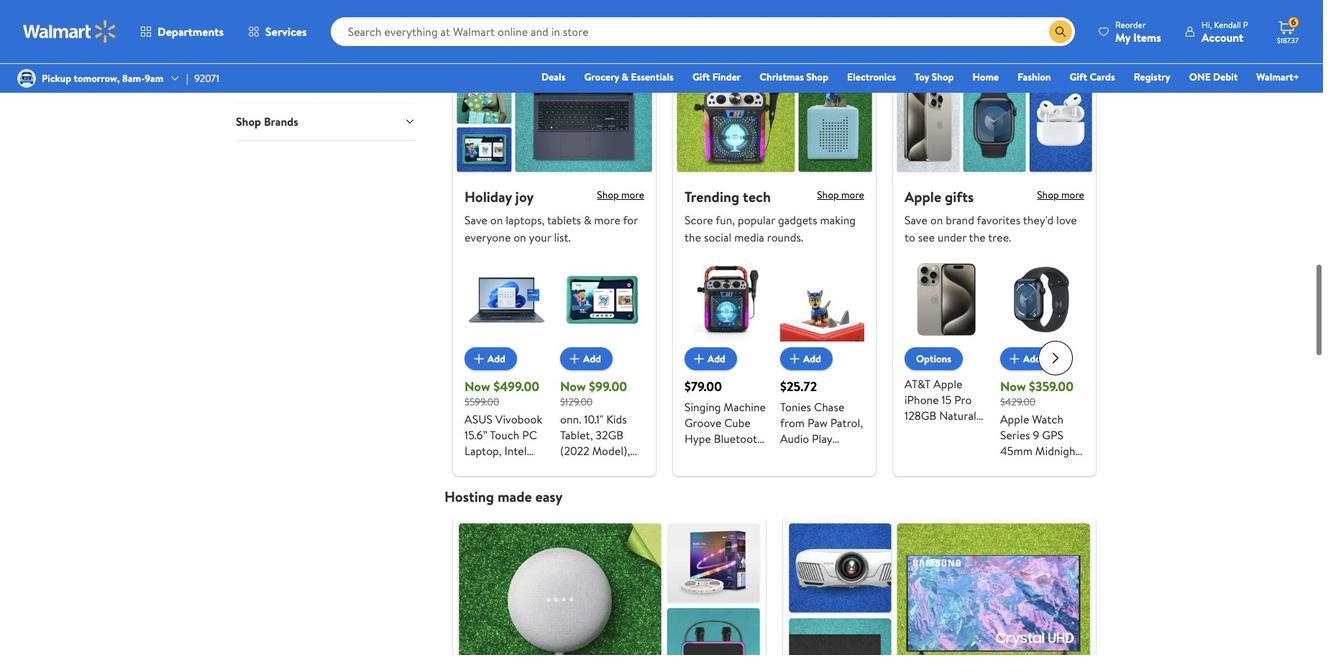 Task type: vqa. For each thing, say whether or not it's contained in the screenshot.
Baton related to Baton Rouge, 70810
no



Task type: describe. For each thing, give the bounding box(es) containing it.
92071
[[194, 71, 219, 86]]

from
[[781, 414, 805, 430]]

$599.00
[[465, 394, 500, 409]]

tonies chase from paw patrol, audio play figurine for portable speaker, small, multicolor, plastic image
[[781, 257, 865, 341]]

brand
[[946, 211, 975, 227]]

asus
[[465, 411, 493, 427]]

grocery
[[584, 70, 620, 84]]

add to cart image for trending
[[691, 350, 708, 367]]

intel
[[505, 443, 527, 459]]

more for trending tech
[[842, 187, 865, 201]]

pro
[[955, 391, 972, 407]]

home link
[[966, 69, 1006, 85]]

core inside now $99.00 $129.00 onn. 10.1" kids tablet, 32gb (2022 model), 2.0 ghz quad- core processor, jade ming
[[560, 474, 585, 490]]

debit
[[1214, 70, 1238, 84]]

featured brands
[[236, 66, 339, 86]]

hype
[[685, 430, 711, 446]]

walmart+
[[1257, 70, 1300, 84]]

& inside 'save on laptops, tablets & more for everyone on your list.'
[[584, 211, 592, 227]]

toy shop
[[915, 70, 954, 84]]

hi, kendall p account
[[1202, 18, 1249, 45]]

$187.37
[[1278, 35, 1299, 45]]

services
[[266, 24, 307, 40]]

shop brands button
[[236, 102, 416, 139]]

social
[[704, 229, 732, 244]]

gift finder
[[693, 70, 741, 84]]

finder
[[713, 70, 741, 84]]

the inside score fun, popular gadgets making the social media rounds.
[[685, 229, 701, 244]]

list for tech for the win
[[445, 61, 1105, 525]]

shop brands
[[236, 113, 298, 129]]

singing machine groove cube hype bluetooth, stand alone karaoke machine, led lights, sml712bk, black image
[[685, 257, 769, 341]]

$129.00
[[560, 394, 593, 409]]

favorites
[[977, 211, 1021, 227]]

machine
[[724, 398, 766, 414]]

| 92071
[[187, 71, 219, 86]]

11
[[487, 490, 494, 506]]

gifts
[[945, 186, 974, 206]]

now for now $99.00
[[560, 377, 586, 395]]

shop more for trending tech
[[817, 187, 865, 201]]

core inside 'now $499.00 $599.00 asus vivobook 15.6" touch pc laptop, intel core i7-1255u, 16gb, 512gb, win 11 home, f1502za-wh74'
[[465, 459, 490, 474]]

shop more link for holiday joy
[[597, 187, 645, 205]]

tomorrow,
[[74, 71, 120, 86]]

add for $499.00
[[488, 351, 506, 365]]

at&t apple iphone 15 pro 128gb natural titanium group
[[905, 257, 989, 439]]

now $99.00 $129.00 onn. 10.1" kids tablet, 32gb (2022 model), 2.0 ghz quad- core processor, jade ming
[[560, 377, 640, 506]]

apple gifts list item
[[885, 61, 1105, 522]]

asus vivobook 15.6" touch pc laptop, intel core i7-1255u, 16gb, 512gb, win 11 home, f1502za-wh74 image
[[465, 257, 549, 341]]

brands for shop brands
[[264, 113, 298, 129]]

trending tech. score fun, popular gadgets making the social media rounds. image
[[673, 61, 876, 175]]

ghz
[[578, 459, 600, 474]]

tech for the win
[[445, 31, 545, 51]]

laptop,
[[465, 443, 502, 459]]

i7-
[[492, 459, 505, 474]]

add for $359.00
[[1024, 351, 1042, 365]]

portable
[[781, 462, 823, 478]]

0 horizontal spatial the
[[499, 31, 520, 51]]

christmas shop link
[[753, 69, 835, 85]]

tech
[[743, 186, 771, 206]]

gift cards
[[1070, 70, 1116, 84]]

chase
[[814, 398, 845, 414]]

pickup tomorrow, 8am-9am
[[42, 71, 164, 86]]

add to cart image inside now $99.00 group
[[566, 350, 583, 367]]

items
[[1134, 29, 1162, 45]]

45mm
[[1001, 443, 1033, 459]]

2.0
[[560, 459, 576, 474]]

tablet,
[[560, 427, 593, 443]]

fashion link
[[1012, 69, 1058, 85]]

made
[[498, 487, 532, 506]]

your
[[529, 229, 552, 244]]

model),
[[592, 443, 630, 459]]

add button for $99.00
[[560, 347, 613, 370]]

shop more link for trending tech
[[817, 187, 865, 205]]

for inside 'save on laptops, tablets & more for everyone on your list.'
[[623, 211, 638, 227]]

gadgets
[[778, 211, 818, 227]]

add for tonies
[[804, 351, 822, 365]]

shop inside dropdown button
[[236, 113, 261, 129]]

$359.00
[[1030, 377, 1074, 395]]

Walmart Site-Wide search field
[[331, 17, 1076, 46]]

one debit link
[[1183, 69, 1245, 85]]

gift finder link
[[686, 69, 748, 85]]

32gb
[[596, 427, 624, 443]]

audio
[[781, 430, 810, 446]]

$25.72 group
[[781, 257, 865, 525]]

(2022
[[560, 443, 590, 459]]

titanium
[[905, 423, 948, 439]]

departments
[[158, 24, 224, 40]]

at&t
[[905, 375, 931, 391]]

add button for $499.00
[[465, 347, 517, 370]]

list.
[[554, 229, 571, 244]]

$429.00
[[1001, 394, 1036, 409]]

add to cart image for now
[[1006, 350, 1024, 367]]

electronics link
[[841, 69, 903, 85]]

cards
[[1090, 70, 1116, 84]]

jade
[[560, 490, 583, 506]]

search icon image
[[1055, 26, 1067, 37]]

gift for gift finder
[[693, 70, 710, 84]]

rounds.
[[767, 229, 804, 244]]

Search search field
[[331, 17, 1076, 46]]

bluetooth,
[[714, 430, 767, 446]]

1255u,
[[505, 459, 538, 474]]

fun,
[[716, 211, 735, 227]]

shop inside apple gifts list item
[[1038, 187, 1059, 201]]

shop inside holiday joy list item
[[597, 187, 619, 201]]

-
[[1059, 490, 1063, 506]]

machine,
[[685, 478, 730, 493]]

aluminum
[[1001, 459, 1051, 474]]

iphone
[[905, 391, 939, 407]]

hosting
[[445, 487, 494, 506]]

now for now $499.00
[[465, 377, 491, 395]]

one debit
[[1190, 70, 1238, 84]]

add to cart image for $25.72
[[786, 350, 804, 367]]

shop more for holiday joy
[[597, 187, 645, 201]]

win
[[465, 490, 484, 506]]

natural
[[940, 407, 977, 423]]

my
[[1116, 29, 1131, 45]]

black
[[742, 509, 769, 525]]

home theater updates. tvs that channel box office quality & detail at home. shop now image
[[783, 517, 1096, 655]]

0 vertical spatial for
[[477, 31, 495, 51]]

on for holiday
[[490, 211, 503, 227]]

more inside 'save on laptops, tablets & more for everyone on your list.'
[[594, 211, 621, 227]]

now $499.00 group
[[465, 257, 549, 522]]



Task type: locate. For each thing, give the bounding box(es) containing it.
now up onn.
[[560, 377, 586, 395]]

2 add button from the left
[[560, 347, 613, 370]]

pc
[[522, 427, 537, 443]]

shop more for apple gifts
[[1038, 187, 1085, 201]]

more inside trending tech list item
[[842, 187, 865, 201]]

walmart image
[[23, 20, 117, 43]]

2 horizontal spatial now
[[1001, 377, 1026, 395]]

shop inside trending tech list item
[[817, 187, 839, 201]]

small,
[[825, 478, 854, 493]]

$79.00 group
[[685, 257, 769, 525]]

shop up 'save on laptops, tablets & more for everyone on your list.'
[[597, 187, 619, 201]]

now left $359.00
[[1001, 377, 1026, 395]]

apple inside the at&t apple iphone 15 pro 128gb natural titanium
[[934, 375, 963, 391]]

options link
[[905, 347, 963, 370]]

more for apple gifts
[[1062, 187, 1085, 201]]

brands for featured brands
[[295, 66, 339, 86]]

1 shop more from the left
[[597, 187, 645, 201]]

figurine
[[781, 446, 821, 462]]

1 add to cart image from the left
[[470, 350, 488, 367]]

2 add to cart image from the left
[[1006, 350, 1024, 367]]

on up the everyone
[[490, 211, 503, 227]]

groove
[[685, 414, 722, 430]]

featured
[[236, 66, 292, 86]]

1 horizontal spatial on
[[514, 229, 526, 244]]

0 vertical spatial brands
[[295, 66, 339, 86]]

see
[[919, 229, 935, 244]]

gift cards link
[[1064, 69, 1122, 85]]

1 horizontal spatial for
[[623, 211, 638, 227]]

1 horizontal spatial now
[[560, 377, 586, 395]]

 image
[[17, 69, 36, 88]]

for
[[477, 31, 495, 51], [623, 211, 638, 227], [824, 446, 839, 462]]

save up the everyone
[[465, 211, 488, 227]]

joy
[[516, 186, 534, 206]]

add to cart image inside now $499.00 group
[[470, 350, 488, 367]]

1 vertical spatial brands
[[264, 113, 298, 129]]

1 horizontal spatial add to cart image
[[566, 350, 583, 367]]

holiday
[[465, 186, 512, 206]]

add up the $25.72
[[804, 351, 822, 365]]

onn.
[[560, 411, 582, 427]]

holiday joy list item
[[445, 61, 665, 522]]

0 horizontal spatial add to cart image
[[470, 350, 488, 367]]

essentials
[[631, 70, 674, 84]]

2 add from the left
[[583, 351, 601, 365]]

apple left gifts
[[905, 186, 942, 206]]

add button up $99.00
[[560, 347, 613, 370]]

toy shop link
[[909, 69, 961, 85]]

save up to
[[905, 211, 928, 227]]

shop up making
[[817, 187, 839, 201]]

1 now from the left
[[465, 377, 491, 395]]

6
[[1292, 16, 1297, 28]]

1 horizontal spatial shop more
[[817, 187, 865, 201]]

hi,
[[1202, 18, 1213, 31]]

1 horizontal spatial &
[[622, 70, 629, 84]]

toy
[[915, 70, 930, 84]]

kendall
[[1215, 18, 1242, 31]]

1 add button from the left
[[465, 347, 517, 370]]

add button up $359.00
[[1001, 347, 1053, 370]]

add inside now $99.00 group
[[583, 351, 601, 365]]

shop more inside apple gifts list item
[[1038, 187, 1085, 201]]

1 vertical spatial midnight
[[1025, 474, 1069, 490]]

brands down featured brands
[[264, 113, 298, 129]]

3 add from the left
[[708, 351, 726, 365]]

on down laptops,
[[514, 229, 526, 244]]

vivobook
[[496, 411, 543, 427]]

$79.00 singing machine groove cube hype bluetooth, stand alone karaoke machine, led lights, sml712bk, black
[[685, 377, 769, 525]]

add up the $499.00
[[488, 351, 506, 365]]

512gb,
[[496, 474, 530, 490]]

9
[[1033, 427, 1040, 443]]

for inside $25.72 tonies chase from paw patrol, audio play figurine for portable speaker, small, multicolor, plastic
[[824, 446, 839, 462]]

midnight
[[1036, 443, 1080, 459], [1025, 474, 1069, 490]]

save inside the save on brand favorites they'd love to see under the tree.
[[905, 211, 928, 227]]

add button up the $499.00
[[465, 347, 517, 370]]

on inside the save on brand favorites they'd love to see under the tree.
[[931, 211, 943, 227]]

tech
[[445, 31, 473, 51]]

for right tablets on the left top
[[623, 211, 638, 227]]

1 vertical spatial &
[[584, 211, 592, 227]]

for right figurine
[[824, 446, 839, 462]]

shop up 'they'd'
[[1038, 187, 1059, 201]]

love apple? think walmart. apple gifts at walmart. save on brand favorites they'd love to see under the tree. image
[[893, 61, 1096, 175]]

5 add from the left
[[1024, 351, 1042, 365]]

add to cart image up the $25.72
[[786, 350, 804, 367]]

add for singing
[[708, 351, 726, 365]]

2 now from the left
[[560, 377, 586, 395]]

add for $99.00
[[583, 351, 601, 365]]

list
[[436, 0, 1114, 14], [445, 61, 1105, 525], [445, 517, 1105, 655]]

0 horizontal spatial gift
[[693, 70, 710, 84]]

1 horizontal spatial the
[[685, 229, 701, 244]]

add to cart image
[[786, 350, 804, 367], [1006, 350, 1024, 367]]

0 horizontal spatial for
[[477, 31, 495, 51]]

add to cart image inside now $359.00 group
[[1006, 350, 1024, 367]]

services button
[[236, 14, 319, 49]]

add button up $79.00
[[685, 347, 737, 370]]

2 horizontal spatial shop more
[[1038, 187, 1085, 201]]

2 shop more from the left
[[817, 187, 865, 201]]

account
[[1202, 29, 1244, 45]]

1 horizontal spatial save
[[905, 211, 928, 227]]

shop down featured
[[236, 113, 261, 129]]

3 add to cart image from the left
[[691, 350, 708, 367]]

love
[[1057, 211, 1077, 227]]

2 save from the left
[[905, 211, 928, 227]]

0 vertical spatial midnight
[[1036, 443, 1080, 459]]

add button
[[465, 347, 517, 370], [560, 347, 613, 370], [685, 347, 737, 370], [781, 347, 833, 370], [1001, 347, 1053, 370]]

3 shop more from the left
[[1038, 187, 1085, 201]]

add button inside $79.00 group
[[685, 347, 737, 370]]

$79.00
[[685, 377, 722, 395]]

alone
[[716, 446, 745, 462]]

options
[[916, 351, 952, 365]]

2 vertical spatial for
[[824, 446, 839, 462]]

at&t apple iphone 15 pro 128gb natural titanium
[[905, 375, 977, 439]]

save on laptops, tablets & more for everyone on your list.
[[465, 211, 638, 244]]

shop more link inside trending tech list item
[[817, 187, 865, 205]]

christmas shop
[[760, 70, 829, 84]]

0 horizontal spatial shop more link
[[597, 187, 645, 205]]

trending
[[685, 186, 740, 206]]

more for holiday joy
[[622, 187, 645, 201]]

add up $99.00
[[583, 351, 601, 365]]

1 horizontal spatial gift
[[1070, 70, 1088, 84]]

now
[[465, 377, 491, 395], [560, 377, 586, 395], [1001, 377, 1026, 395]]

now $99.00 group
[[560, 257, 645, 506]]

the left tree.
[[969, 229, 986, 244]]

play
[[812, 430, 833, 446]]

add to cart image up $599.00
[[470, 350, 488, 367]]

next slide of list image
[[1039, 340, 1073, 375]]

reorder my items
[[1116, 18, 1162, 45]]

add button for singing
[[685, 347, 737, 370]]

on up "see"
[[931, 211, 943, 227]]

shop
[[807, 70, 829, 84], [932, 70, 954, 84], [236, 113, 261, 129], [597, 187, 619, 201], [817, 187, 839, 201], [1038, 187, 1059, 201]]

list for hosting made easy
[[445, 517, 1105, 655]]

2 horizontal spatial the
[[969, 229, 986, 244]]

gift left the "finder"
[[693, 70, 710, 84]]

add to cart image for holiday
[[470, 350, 488, 367]]

apple down $429.00
[[1001, 411, 1030, 427]]

add up $359.00
[[1024, 351, 1042, 365]]

christmas
[[760, 70, 804, 84]]

3 now from the left
[[1001, 377, 1026, 395]]

add button up the $25.72
[[781, 347, 833, 370]]

& right tablets on the left top
[[584, 211, 592, 227]]

m/l
[[1001, 506, 1021, 522]]

1 gift from the left
[[693, 70, 710, 84]]

1 add from the left
[[488, 351, 506, 365]]

2 horizontal spatial shop more link
[[1038, 187, 1085, 205]]

0 horizontal spatial now
[[465, 377, 491, 395]]

$499.00
[[494, 377, 540, 395]]

brands
[[295, 66, 339, 86], [264, 113, 298, 129]]

save for apple gifts
[[905, 211, 928, 227]]

the down score
[[685, 229, 701, 244]]

2 horizontal spatial for
[[824, 446, 839, 462]]

laptops,
[[506, 211, 545, 227]]

save inside 'save on laptops, tablets & more for everyone on your list.'
[[465, 211, 488, 227]]

brands inside dropdown button
[[264, 113, 298, 129]]

3 shop more link from the left
[[1038, 187, 1085, 205]]

list containing holiday joy
[[445, 61, 1105, 525]]

grocery & essentials link
[[578, 69, 680, 85]]

add button inside $25.72 group
[[781, 347, 833, 370]]

2 vertical spatial apple
[[1001, 411, 1030, 427]]

9am
[[145, 71, 164, 86]]

for right tech
[[477, 31, 495, 51]]

10.1"
[[584, 411, 604, 427]]

0 horizontal spatial &
[[584, 211, 592, 227]]

registry link
[[1128, 69, 1177, 85]]

list item
[[549, 0, 662, 14], [888, 0, 1001, 14], [445, 517, 775, 655], [775, 517, 1105, 655]]

core left i7-
[[465, 459, 490, 474]]

gift
[[693, 70, 710, 84], [1070, 70, 1088, 84]]

add to cart image up "$129.00"
[[566, 350, 583, 367]]

15.6"
[[465, 427, 488, 443]]

save on brand favorites they'd love to see under the tree.
[[905, 211, 1077, 244]]

shop more inside holiday joy list item
[[597, 187, 645, 201]]

they'd
[[1024, 211, 1054, 227]]

making
[[820, 211, 856, 227]]

1 horizontal spatial shop more link
[[817, 187, 865, 205]]

hosting made easy. smart devices, soundbars, speakers & more this way. image
[[453, 517, 766, 655]]

1 vertical spatial for
[[623, 211, 638, 227]]

add up $79.00
[[708, 351, 726, 365]]

2 add to cart image from the left
[[566, 350, 583, 367]]

save for holiday joy
[[465, 211, 488, 227]]

1 shop more link from the left
[[597, 187, 645, 205]]

0 vertical spatial apple
[[905, 186, 942, 206]]

apple inside now $359.00 $429.00 apple watch series 9 gps 45mm midnight aluminum case with midnight sport band - m/l
[[1001, 411, 1030, 427]]

core left ming
[[560, 474, 585, 490]]

2 horizontal spatial on
[[931, 211, 943, 227]]

$25.72
[[781, 377, 817, 395]]

karaoke
[[685, 462, 725, 478]]

4 add button from the left
[[781, 347, 833, 370]]

add to cart image
[[470, 350, 488, 367], [566, 350, 583, 367], [691, 350, 708, 367]]

gift left cards
[[1070, 70, 1088, 84]]

at&t apple iphone 15 pro 128gb natural titanium image
[[905, 257, 989, 341]]

led
[[733, 478, 753, 493]]

shop right christmas at the right of the page
[[807, 70, 829, 84]]

apple down options
[[934, 375, 963, 391]]

5 add button from the left
[[1001, 347, 1053, 370]]

on for apple
[[931, 211, 943, 227]]

add button inside now $359.00 group
[[1001, 347, 1053, 370]]

add button inside now $499.00 group
[[465, 347, 517, 370]]

download holiday joy. save on laptops, tablets & more for everyone on your list. image
[[453, 61, 656, 175]]

1 horizontal spatial core
[[560, 474, 585, 490]]

0 horizontal spatial on
[[490, 211, 503, 227]]

add to cart image inside $25.72 group
[[786, 350, 804, 367]]

on
[[490, 211, 503, 227], [931, 211, 943, 227], [514, 229, 526, 244]]

add inside $25.72 group
[[804, 351, 822, 365]]

now inside now $359.00 $429.00 apple watch series 9 gps 45mm midnight aluminum case with midnight sport band - m/l
[[1001, 377, 1026, 395]]

gift for gift cards
[[1070, 70, 1088, 84]]

sml712bk,
[[685, 509, 739, 525]]

stand
[[685, 446, 713, 462]]

now inside now $99.00 $129.00 onn. 10.1" kids tablet, 32gb (2022 model), 2.0 ghz quad- core processor, jade ming
[[560, 377, 586, 395]]

3 add button from the left
[[685, 347, 737, 370]]

now for now $359.00
[[1001, 377, 1026, 395]]

tablets
[[547, 211, 581, 227]]

home,
[[497, 490, 530, 506]]

0 horizontal spatial save
[[465, 211, 488, 227]]

add to cart image left next slide of list image
[[1006, 350, 1024, 367]]

reorder
[[1116, 18, 1146, 31]]

add button inside now $99.00 group
[[560, 347, 613, 370]]

0 horizontal spatial core
[[465, 459, 490, 474]]

now inside 'now $499.00 $599.00 asus vivobook 15.6" touch pc laptop, intel core i7-1255u, 16gb, 512gb, win 11 home, f1502za-wh74'
[[465, 377, 491, 395]]

onn. 10.1" kids tablet, 32gb (2022 model),  2.0 ghz quad-core processor, jade ming image
[[560, 257, 645, 341]]

add to cart image up $79.00
[[691, 350, 708, 367]]

2 gift from the left
[[1070, 70, 1088, 84]]

2 shop more link from the left
[[817, 187, 865, 205]]

0 vertical spatial &
[[622, 70, 629, 84]]

1 add to cart image from the left
[[786, 350, 804, 367]]

0 horizontal spatial add to cart image
[[786, 350, 804, 367]]

shop more inside trending tech list item
[[817, 187, 865, 201]]

the left "win"
[[499, 31, 520, 51]]

1 save from the left
[[465, 211, 488, 227]]

shop more link for apple gifts
[[1038, 187, 1085, 205]]

more inside apple gifts list item
[[1062, 187, 1085, 201]]

shop right toy
[[932, 70, 954, 84]]

add to cart image inside $79.00 group
[[691, 350, 708, 367]]

2 horizontal spatial add to cart image
[[691, 350, 708, 367]]

holiday joy
[[465, 186, 534, 206]]

apple watch series 9 gps 45mm midnight aluminum case with midnight sport band - m/l image
[[1001, 257, 1085, 341]]

$99.00
[[589, 377, 627, 395]]

add button for $359.00
[[1001, 347, 1053, 370]]

add button for tonies
[[781, 347, 833, 370]]

add inside $79.00 group
[[708, 351, 726, 365]]

now $359.00 group
[[1001, 257, 1085, 522]]

1 vertical spatial apple
[[934, 375, 963, 391]]

15
[[942, 391, 952, 407]]

the inside the save on brand favorites they'd love to see under the tree.
[[969, 229, 986, 244]]

brands up the shop brands dropdown button
[[295, 66, 339, 86]]

multicolor,
[[781, 493, 834, 509]]

tree.
[[989, 229, 1012, 244]]

add inside now $499.00 group
[[488, 351, 506, 365]]

shop more link inside holiday joy list item
[[597, 187, 645, 205]]

media
[[735, 229, 765, 244]]

0 horizontal spatial shop more
[[597, 187, 645, 201]]

the
[[499, 31, 520, 51], [685, 229, 701, 244], [969, 229, 986, 244]]

sport
[[1001, 490, 1028, 506]]

cube
[[725, 414, 751, 430]]

trending tech list item
[[665, 61, 885, 525]]

4 add from the left
[[804, 351, 822, 365]]

now $359.00 $429.00 apple watch series 9 gps 45mm midnight aluminum case with midnight sport band - m/l
[[1001, 377, 1080, 522]]

1 horizontal spatial add to cart image
[[1006, 350, 1024, 367]]

ming
[[586, 490, 611, 506]]

now up asus
[[465, 377, 491, 395]]

& right grocery
[[622, 70, 629, 84]]

add inside now $359.00 group
[[1024, 351, 1042, 365]]



